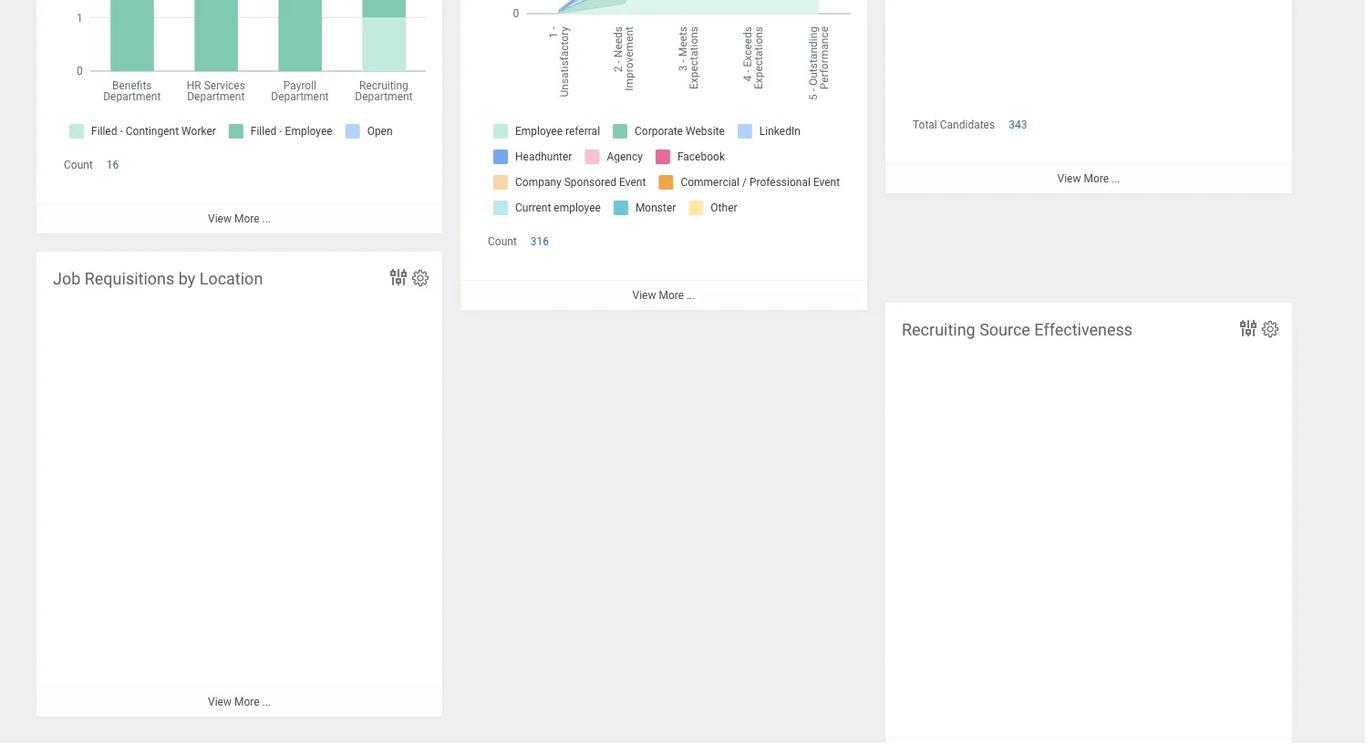 Task type: describe. For each thing, give the bounding box(es) containing it.
view inside the job requisitions by location element
[[208, 696, 232, 709]]

more inside the job requisitions by location element
[[234, 696, 260, 709]]

job requisitions by location element
[[36, 252, 442, 717]]

316
[[531, 235, 549, 248]]

location
[[199, 269, 263, 288]]

... inside the job requisitions by location element
[[262, 696, 271, 709]]

316 button
[[531, 234, 552, 249]]

more for 316
[[659, 289, 684, 302]]

job
[[53, 269, 81, 288]]

16 button
[[107, 158, 122, 173]]

more for 16
[[234, 213, 260, 226]]

configure and view chart data image
[[1238, 317, 1259, 339]]

source
[[980, 320, 1030, 339]]

recruiting source effectiveness element
[[886, 303, 1292, 743]]

recruiting source effectiveness
[[902, 320, 1133, 339]]

count for 316
[[488, 235, 517, 248]]

recruiting
[[902, 320, 976, 339]]

count for 16
[[64, 159, 93, 172]]

job requisitions by location
[[53, 269, 263, 288]]

headcount & open positions element
[[36, 0, 442, 234]]

configure job requisitions by location image
[[410, 268, 430, 288]]

... for 316
[[687, 289, 695, 302]]



Task type: vqa. For each thing, say whether or not it's contained in the screenshot.
4th row from the bottom of the Regular Payroll Processing element at the bottom
no



Task type: locate. For each thing, give the bounding box(es) containing it.
2 vertical spatial ...
[[262, 696, 271, 709]]

more
[[234, 213, 260, 226], [659, 289, 684, 302], [234, 696, 260, 709]]

count inside performance by hiring source element
[[488, 235, 517, 248]]

2 vertical spatial view
[[208, 696, 232, 709]]

view more ... link
[[36, 204, 442, 234], [461, 280, 867, 310], [36, 687, 442, 717]]

0 vertical spatial view
[[208, 213, 232, 226]]

view inside performance by hiring source element
[[632, 289, 656, 302]]

1 vertical spatial view more ... link
[[461, 280, 867, 310]]

1 horizontal spatial count
[[488, 235, 517, 248]]

0 vertical spatial view more ...
[[208, 213, 271, 226]]

view more ... inside performance by hiring source element
[[632, 289, 695, 302]]

... inside performance by hiring source element
[[687, 289, 695, 302]]

2 vertical spatial more
[[234, 696, 260, 709]]

count
[[64, 159, 93, 172], [488, 235, 517, 248]]

...
[[262, 213, 271, 226], [687, 289, 695, 302], [262, 696, 271, 709]]

count left 316
[[488, 235, 517, 248]]

0 vertical spatial ...
[[262, 213, 271, 226]]

view inside headcount & open positions element
[[208, 213, 232, 226]]

more inside headcount & open positions element
[[234, 213, 260, 226]]

0 horizontal spatial count
[[64, 159, 93, 172]]

view more ... link for 16
[[36, 204, 442, 234]]

1 vertical spatial more
[[659, 289, 684, 302]]

effectiveness
[[1035, 320, 1133, 339]]

view more ... for 316
[[632, 289, 695, 302]]

view more ... inside the job requisitions by location element
[[208, 696, 271, 709]]

16
[[107, 159, 119, 172]]

requisitions
[[85, 269, 174, 288]]

view for 16
[[208, 213, 232, 226]]

0 vertical spatial count
[[64, 159, 93, 172]]

1 vertical spatial count
[[488, 235, 517, 248]]

view more ... for 16
[[208, 213, 271, 226]]

2 vertical spatial view more ...
[[208, 696, 271, 709]]

view more ...
[[208, 213, 271, 226], [632, 289, 695, 302], [208, 696, 271, 709]]

view more ... inside headcount & open positions element
[[208, 213, 271, 226]]

view
[[208, 213, 232, 226], [632, 289, 656, 302], [208, 696, 232, 709]]

configure and view chart data image
[[388, 266, 409, 288]]

more inside performance by hiring source element
[[659, 289, 684, 302]]

view for 316
[[632, 289, 656, 302]]

view more ... link for 316
[[461, 280, 867, 310]]

configure recruiting source effectiveness image
[[1260, 319, 1280, 339]]

candidate pipeline summary element
[[886, 0, 1292, 285]]

0 vertical spatial view more ... link
[[36, 204, 442, 234]]

... for 16
[[262, 213, 271, 226]]

0 vertical spatial more
[[234, 213, 260, 226]]

1 vertical spatial view more ...
[[632, 289, 695, 302]]

1 vertical spatial ...
[[687, 289, 695, 302]]

2 vertical spatial view more ... link
[[36, 687, 442, 717]]

... inside headcount & open positions element
[[262, 213, 271, 226]]

count left 16
[[64, 159, 93, 172]]

performance by hiring source element
[[461, 0, 867, 310]]

1 vertical spatial view
[[632, 289, 656, 302]]

by
[[178, 269, 195, 288]]



